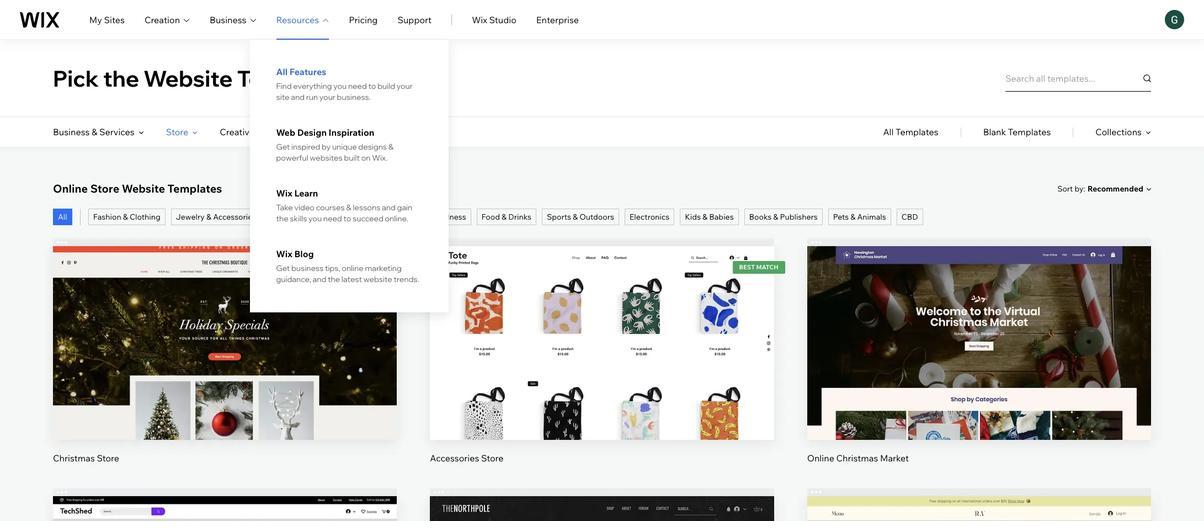 Task type: locate. For each thing, give the bounding box(es) containing it.
creation button
[[145, 13, 190, 26]]

1 edit from the left
[[217, 321, 233, 332]]

2 vertical spatial wix
[[276, 248, 293, 259]]

wix for wix blog get business tips, online marketing guidance, and the latest website trends.
[[276, 248, 293, 259]]

built
[[344, 153, 360, 163]]

skills
[[290, 214, 307, 224]]

and up online.
[[382, 203, 396, 213]]

2 vertical spatial the
[[328, 274, 340, 284]]

view inside christmas store group
[[215, 358, 235, 370]]

wix.
[[372, 153, 388, 163]]

1 edit button from the left
[[199, 313, 251, 340]]

& right "sports"
[[573, 212, 578, 222]]

learn
[[295, 188, 318, 199]]

1 vertical spatial accessories
[[430, 453, 479, 464]]

0 horizontal spatial business
[[53, 126, 90, 137]]

edit button inside online christmas market group
[[953, 313, 1006, 340]]

designs
[[359, 142, 387, 152]]

and left run
[[291, 92, 305, 102]]

wix up guidance,
[[276, 248, 293, 259]]

2 horizontal spatial the
[[328, 274, 340, 284]]

2 horizontal spatial and
[[382, 203, 396, 213]]

to inside the all features find everything you need to build your site and run your business.
[[369, 81, 376, 91]]

& for arts & crafts
[[288, 212, 294, 222]]

1 vertical spatial need
[[323, 214, 342, 224]]

& inside categories by subject element
[[92, 126, 97, 137]]

pets & animals link
[[829, 209, 891, 225]]

edit button inside christmas store group
[[199, 313, 251, 340]]

1 vertical spatial wix
[[276, 188, 293, 199]]

books
[[750, 212, 772, 222]]

& left decor
[[356, 212, 361, 222]]

0 vertical spatial all
[[276, 66, 288, 77]]

2 horizontal spatial templates
[[1009, 126, 1051, 137]]

and inside the wix learn take video courses & lessons and gain the skills you need to succeed online.
[[382, 203, 396, 213]]

latest
[[342, 274, 362, 284]]

blog up business
[[295, 248, 314, 259]]

0 horizontal spatial edit button
[[199, 313, 251, 340]]

2 horizontal spatial all
[[884, 126, 894, 137]]

0 horizontal spatial you
[[309, 214, 322, 224]]

to
[[369, 81, 376, 91], [344, 214, 351, 224]]

edit inside christmas store group
[[217, 321, 233, 332]]

online
[[342, 263, 364, 273]]

& for sports & outdoors
[[573, 212, 578, 222]]

crafts
[[295, 212, 317, 222]]

you down the all features link
[[334, 81, 347, 91]]

templates for all templates
[[896, 126, 939, 137]]

1 horizontal spatial edit
[[971, 321, 988, 332]]

accessories
[[213, 212, 256, 222], [430, 453, 479, 464]]

online.
[[385, 214, 408, 224]]

all inside generic categories "element"
[[884, 126, 894, 137]]

christmas store
[[53, 453, 119, 464]]

categories by subject element
[[53, 117, 394, 147]]

website
[[144, 64, 233, 92], [122, 182, 165, 195]]

the down tips,
[[328, 274, 340, 284]]

0 vertical spatial blog
[[366, 126, 385, 137]]

sort
[[1058, 184, 1074, 194]]

the for wix learn
[[276, 214, 289, 224]]

& right 'jewelry'
[[206, 212, 211, 222]]

1 vertical spatial you
[[309, 214, 322, 224]]

wix left studio
[[472, 14, 487, 25]]

all
[[276, 66, 288, 77], [884, 126, 894, 137], [58, 212, 67, 222]]

community
[[286, 126, 334, 137]]

& left services
[[92, 126, 97, 137]]

books & publishers
[[750, 212, 818, 222]]

0 vertical spatial you
[[334, 81, 347, 91]]

you down video
[[309, 214, 322, 224]]

None search field
[[1006, 65, 1152, 91]]

on
[[361, 153, 371, 163]]

view
[[215, 358, 235, 370], [969, 358, 990, 370]]

christmas store group
[[53, 239, 397, 464]]

templates
[[896, 126, 939, 137], [1009, 126, 1051, 137], [168, 182, 222, 195]]

run
[[306, 92, 318, 102]]

0 vertical spatial accessories
[[213, 212, 256, 222]]

the
[[103, 64, 139, 92], [276, 214, 289, 224], [328, 274, 340, 284]]

1 horizontal spatial you
[[334, 81, 347, 91]]

sports
[[547, 212, 571, 222]]

all templates
[[884, 126, 939, 137]]

services
[[99, 126, 135, 137]]

0 vertical spatial and
[[291, 92, 305, 102]]

enterprise link
[[537, 13, 579, 26]]

& for pets & animals
[[851, 212, 856, 222]]

web
[[276, 127, 295, 138]]

publishers
[[780, 212, 818, 222]]

your right 'build'
[[397, 81, 413, 91]]

& right beauty
[[427, 212, 432, 222]]

profile image image
[[1166, 10, 1185, 29]]

get up guidance,
[[276, 263, 290, 273]]

wellness
[[434, 212, 466, 222]]

web design inspiration get inspired by unique designs & powerful websites built on wix.
[[276, 127, 394, 163]]

1 christmas from the left
[[53, 453, 95, 464]]

2 edit button from the left
[[953, 313, 1006, 340]]

0 horizontal spatial online
[[53, 182, 88, 195]]

store inside group
[[481, 453, 504, 464]]

& right food
[[502, 212, 507, 222]]

the down take
[[276, 214, 289, 224]]

to inside the wix learn take video courses & lessons and gain the skills you need to succeed online.
[[344, 214, 351, 224]]

0 vertical spatial the
[[103, 64, 139, 92]]

all for all
[[58, 212, 67, 222]]

1 vertical spatial get
[[276, 263, 290, 273]]

& right kids
[[703, 212, 708, 222]]

resources group
[[250, 40, 449, 312]]

online store website templates - home goods store image
[[808, 496, 1152, 521]]

business inside business dropdown button
[[210, 14, 247, 25]]

need
[[348, 81, 367, 91], [323, 214, 342, 224]]

to left 'build'
[[369, 81, 376, 91]]

& right the fashion
[[123, 212, 128, 222]]

and inside wix blog get business tips, online marketing guidance, and the latest website trends.
[[313, 274, 326, 284]]

edit inside online christmas market group
[[971, 321, 988, 332]]

wix studio
[[472, 14, 517, 25]]

your right run
[[320, 92, 336, 102]]

wix learn take video courses & lessons and gain the skills you need to succeed online.
[[276, 188, 413, 224]]

1 vertical spatial website
[[122, 182, 165, 195]]

1 vertical spatial to
[[344, 214, 351, 224]]

0 horizontal spatial view
[[215, 358, 235, 370]]

1 horizontal spatial need
[[348, 81, 367, 91]]

& right books
[[774, 212, 779, 222]]

store inside group
[[97, 453, 119, 464]]

2 view from the left
[[969, 358, 990, 370]]

1 get from the top
[[276, 142, 290, 152]]

business
[[292, 263, 324, 273]]

Search search field
[[1006, 65, 1152, 91]]

cbd
[[902, 212, 919, 222]]

2 vertical spatial all
[[58, 212, 67, 222]]

edit for online christmas market
[[971, 321, 988, 332]]

market
[[881, 453, 909, 464]]

lessons
[[353, 203, 381, 213]]

1 horizontal spatial blog
[[366, 126, 385, 137]]

1 horizontal spatial templates
[[896, 126, 939, 137]]

2 christmas from the left
[[837, 453, 879, 464]]

take
[[276, 203, 293, 213]]

jewelry & accessories
[[176, 212, 256, 222]]

1 horizontal spatial all
[[276, 66, 288, 77]]

2 vertical spatial and
[[313, 274, 326, 284]]

0 vertical spatial get
[[276, 142, 290, 152]]

edit button for online christmas market
[[953, 313, 1006, 340]]

1 horizontal spatial edit button
[[953, 313, 1006, 340]]

need up "business."
[[348, 81, 367, 91]]

enterprise
[[537, 14, 579, 25]]

and inside the all features find everything you need to build your site and run your business.
[[291, 92, 305, 102]]

jewelry & accessories link
[[171, 209, 261, 225]]

jewelry
[[176, 212, 205, 222]]

& for food & drinks
[[502, 212, 507, 222]]

0 horizontal spatial to
[[344, 214, 351, 224]]

1 horizontal spatial business
[[210, 14, 247, 25]]

0 vertical spatial business
[[210, 14, 247, 25]]

the inside wix blog get business tips, online marketing guidance, and the latest website trends.
[[328, 274, 340, 284]]

kids & babies
[[685, 212, 734, 222]]

0 horizontal spatial accessories
[[213, 212, 256, 222]]

the inside the wix learn take video courses & lessons and gain the skills you need to succeed online.
[[276, 214, 289, 224]]

online
[[53, 182, 88, 195], [808, 453, 835, 464]]

1 view button from the left
[[199, 351, 251, 377]]

website for the
[[144, 64, 233, 92]]

0 horizontal spatial edit
[[217, 321, 233, 332]]

store inside categories by subject element
[[166, 126, 188, 137]]

accessories store group
[[430, 239, 774, 464]]

resources button
[[276, 13, 329, 26]]

trends.
[[394, 274, 419, 284]]

drinks
[[509, 212, 532, 222]]

blank templates link
[[984, 117, 1051, 147]]

online for online store website templates
[[53, 182, 88, 195]]

the right pick
[[103, 64, 139, 92]]

1 vertical spatial business
[[53, 126, 90, 137]]

need inside the all features find everything you need to build your site and run your business.
[[348, 81, 367, 91]]

view inside online christmas market group
[[969, 358, 990, 370]]

0 horizontal spatial your
[[320, 92, 336, 102]]

1 horizontal spatial view button
[[953, 351, 1006, 377]]

view button inside christmas store group
[[199, 351, 251, 377]]

1 horizontal spatial christmas
[[837, 453, 879, 464]]

beauty & wellness
[[400, 212, 466, 222]]

0 horizontal spatial christmas
[[53, 453, 95, 464]]

view button inside online christmas market group
[[953, 351, 1006, 377]]

0 vertical spatial to
[[369, 81, 376, 91]]

wix for wix learn take video courses & lessons and gain the skills you need to succeed online.
[[276, 188, 293, 199]]

0 horizontal spatial all
[[58, 212, 67, 222]]

& for books & publishers
[[774, 212, 779, 222]]

1 horizontal spatial the
[[276, 214, 289, 224]]

2 edit from the left
[[971, 321, 988, 332]]

1 vertical spatial your
[[320, 92, 336, 102]]

& inside the wix learn take video courses & lessons and gain the skills you need to succeed online.
[[346, 203, 352, 213]]

wix inside wix blog get business tips, online marketing guidance, and the latest website trends.
[[276, 248, 293, 259]]

to down courses
[[344, 214, 351, 224]]

online inside online christmas market group
[[808, 453, 835, 464]]

fashion & clothing link
[[88, 209, 165, 225]]

1 view from the left
[[215, 358, 235, 370]]

1 vertical spatial and
[[382, 203, 396, 213]]

2 get from the top
[[276, 263, 290, 273]]

0 vertical spatial need
[[348, 81, 367, 91]]

& for beauty & wellness
[[427, 212, 432, 222]]

view button for christmas store
[[199, 351, 251, 377]]

& right designs
[[389, 142, 394, 152]]

you inside the wix learn take video courses & lessons and gain the skills you need to succeed online.
[[309, 214, 322, 224]]

wix up take
[[276, 188, 293, 199]]

online store website templates - accessories store image
[[430, 246, 774, 440]]

online for online christmas market
[[808, 453, 835, 464]]

0 vertical spatial website
[[144, 64, 233, 92]]

everything
[[293, 81, 332, 91]]

all inside the all features find everything you need to build your site and run your business.
[[276, 66, 288, 77]]

2 view button from the left
[[953, 351, 1006, 377]]

0 horizontal spatial view button
[[199, 351, 251, 377]]

edit
[[217, 321, 233, 332], [971, 321, 988, 332]]

wix for wix studio
[[472, 14, 487, 25]]

food & drinks
[[482, 212, 532, 222]]

all templates link
[[884, 117, 939, 147]]

view button for online christmas market
[[953, 351, 1006, 377]]

0 horizontal spatial and
[[291, 92, 305, 102]]

1 vertical spatial blog
[[295, 248, 314, 259]]

by:
[[1075, 184, 1086, 194]]

food
[[482, 212, 500, 222]]

need down courses
[[323, 214, 342, 224]]

blog up designs
[[366, 126, 385, 137]]

& down wix learn link
[[346, 203, 352, 213]]

1 horizontal spatial and
[[313, 274, 326, 284]]

arts & crafts link
[[267, 209, 322, 225]]

1 vertical spatial all
[[884, 126, 894, 137]]

1 horizontal spatial view
[[969, 358, 990, 370]]

get inside web design inspiration get inspired by unique designs & powerful websites built on wix.
[[276, 142, 290, 152]]

get
[[276, 142, 290, 152], [276, 263, 290, 273]]

1 horizontal spatial online
[[808, 453, 835, 464]]

business
[[210, 14, 247, 25], [53, 126, 90, 137]]

1 vertical spatial the
[[276, 214, 289, 224]]

wix inside the wix learn take video courses & lessons and gain the skills you need to succeed online.
[[276, 188, 293, 199]]

and down business
[[313, 274, 326, 284]]

0 vertical spatial online
[[53, 182, 88, 195]]

& right arts
[[288, 212, 294, 222]]

& for jewelry & accessories
[[206, 212, 211, 222]]

0 vertical spatial wix
[[472, 14, 487, 25]]

1 horizontal spatial accessories
[[430, 453, 479, 464]]

wix
[[472, 14, 487, 25], [276, 188, 293, 199], [276, 248, 293, 259]]

business inside categories by subject element
[[53, 126, 90, 137]]

0 vertical spatial your
[[397, 81, 413, 91]]

& right pets
[[851, 212, 856, 222]]

0 horizontal spatial need
[[323, 214, 342, 224]]

1 vertical spatial online
[[808, 453, 835, 464]]

0 horizontal spatial blog
[[295, 248, 314, 259]]

get up powerful
[[276, 142, 290, 152]]

clothing
[[130, 212, 161, 222]]

design
[[297, 127, 327, 138]]

1 horizontal spatial to
[[369, 81, 376, 91]]

edit button for christmas store
[[199, 313, 251, 340]]



Task type: describe. For each thing, give the bounding box(es) containing it.
pricing link
[[349, 13, 378, 26]]

resources
[[276, 14, 319, 25]]

store for christmas store
[[97, 453, 119, 464]]

succeed
[[353, 214, 384, 224]]

christmas inside group
[[837, 453, 879, 464]]

all features link
[[276, 66, 422, 77]]

fashion & clothing
[[93, 212, 161, 222]]

support link
[[398, 13, 432, 26]]

blog inside categories by subject element
[[366, 126, 385, 137]]

& for home & decor
[[356, 212, 361, 222]]

generic categories element
[[884, 117, 1152, 147]]

blank templates
[[984, 126, 1051, 137]]

kids & babies link
[[680, 209, 739, 225]]

site
[[276, 92, 290, 102]]

template
[[237, 64, 337, 92]]

business for business & services
[[53, 126, 90, 137]]

view for online christmas market
[[969, 358, 990, 370]]

categories. use the left and right arrow keys to navigate the menu element
[[0, 117, 1205, 147]]

pick the website template you love
[[53, 64, 437, 92]]

edit for christmas store
[[217, 321, 233, 332]]

& for business & services
[[92, 126, 97, 137]]

inspired
[[292, 142, 320, 152]]

creation
[[145, 14, 180, 25]]

templates for blank templates
[[1009, 126, 1051, 137]]

home
[[333, 212, 355, 222]]

home & decor
[[333, 212, 385, 222]]

1 horizontal spatial your
[[397, 81, 413, 91]]

all for all templates
[[884, 126, 894, 137]]

online store website templates - backpack store image
[[430, 496, 774, 521]]

my sites
[[89, 14, 125, 25]]

babies
[[710, 212, 734, 222]]

store for online store website templates
[[90, 182, 119, 195]]

animals
[[858, 212, 886, 222]]

food & drinks link
[[477, 209, 537, 225]]

find
[[276, 81, 292, 91]]

beauty & wellness link
[[395, 209, 471, 225]]

you inside the all features find everything you need to build your site and run your business.
[[334, 81, 347, 91]]

online christmas market group
[[808, 239, 1152, 464]]

home & decor link
[[328, 209, 390, 225]]

business for business
[[210, 14, 247, 25]]

pricing
[[349, 14, 378, 25]]

website for store
[[122, 182, 165, 195]]

0 horizontal spatial templates
[[168, 182, 222, 195]]

website
[[364, 274, 392, 284]]

inspiration
[[329, 127, 375, 138]]

electronics link
[[625, 209, 675, 225]]

video
[[295, 203, 315, 213]]

web design inspiration link
[[276, 127, 422, 138]]

support
[[398, 14, 432, 25]]

need inside the wix learn take video courses & lessons and gain the skills you need to succeed online.
[[323, 214, 342, 224]]

wix blog get business tips, online marketing guidance, and the latest website trends.
[[276, 248, 419, 284]]

courses
[[316, 203, 345, 213]]

by
[[322, 142, 331, 152]]

wix studio link
[[472, 13, 517, 26]]

recommended
[[1088, 184, 1144, 194]]

electronics
[[630, 212, 670, 222]]

cbd link
[[897, 209, 924, 225]]

pets & animals
[[834, 212, 886, 222]]

pets
[[834, 212, 849, 222]]

online christmas market
[[808, 453, 909, 464]]

business.
[[337, 92, 371, 102]]

websites
[[310, 153, 343, 163]]

beauty
[[400, 212, 426, 222]]

accessories inside group
[[430, 453, 479, 464]]

pick
[[53, 64, 99, 92]]

creative
[[220, 126, 254, 137]]

collections
[[1096, 126, 1142, 137]]

all link
[[53, 209, 72, 225]]

my
[[89, 14, 102, 25]]

unique
[[332, 142, 357, 152]]

fashion
[[93, 212, 121, 222]]

business button
[[210, 13, 256, 26]]

wix blog link
[[276, 248, 422, 259]]

books & publishers link
[[745, 209, 823, 225]]

features
[[290, 66, 326, 77]]

blog inside wix blog get business tips, online marketing guidance, and the latest website trends.
[[295, 248, 314, 259]]

wix learn link
[[276, 188, 422, 199]]

tips,
[[325, 263, 340, 273]]

kids
[[685, 212, 701, 222]]

store for accessories store
[[481, 453, 504, 464]]

build
[[378, 81, 395, 91]]

the for wix blog
[[328, 274, 340, 284]]

online store website templates - online christmas market image
[[808, 246, 1152, 440]]

0 horizontal spatial the
[[103, 64, 139, 92]]

guidance,
[[276, 274, 311, 284]]

christmas inside group
[[53, 453, 95, 464]]

arts
[[272, 212, 287, 222]]

my sites link
[[89, 13, 125, 26]]

online store website templates
[[53, 182, 222, 195]]

& for kids & babies
[[703, 212, 708, 222]]

all features find everything you need to build your site and run your business.
[[276, 66, 413, 102]]

marketing
[[365, 263, 402, 273]]

view for christmas store
[[215, 358, 235, 370]]

outdoors
[[580, 212, 614, 222]]

studio
[[489, 14, 517, 25]]

all for all features find everything you need to build your site and run your business.
[[276, 66, 288, 77]]

online store website templates - electronics store image
[[53, 496, 397, 521]]

& inside web design inspiration get inspired by unique designs & powerful websites built on wix.
[[389, 142, 394, 152]]

& for fashion & clothing
[[123, 212, 128, 222]]

online store website templates - christmas store image
[[53, 246, 397, 440]]

gain
[[397, 203, 413, 213]]

sports & outdoors
[[547, 212, 614, 222]]

get inside wix blog get business tips, online marketing guidance, and the latest website trends.
[[276, 263, 290, 273]]

accessories store
[[430, 453, 504, 464]]

love
[[385, 64, 437, 92]]

sports & outdoors link
[[542, 209, 619, 225]]



Task type: vqa. For each thing, say whether or not it's contained in the screenshot.
Sort by:
yes



